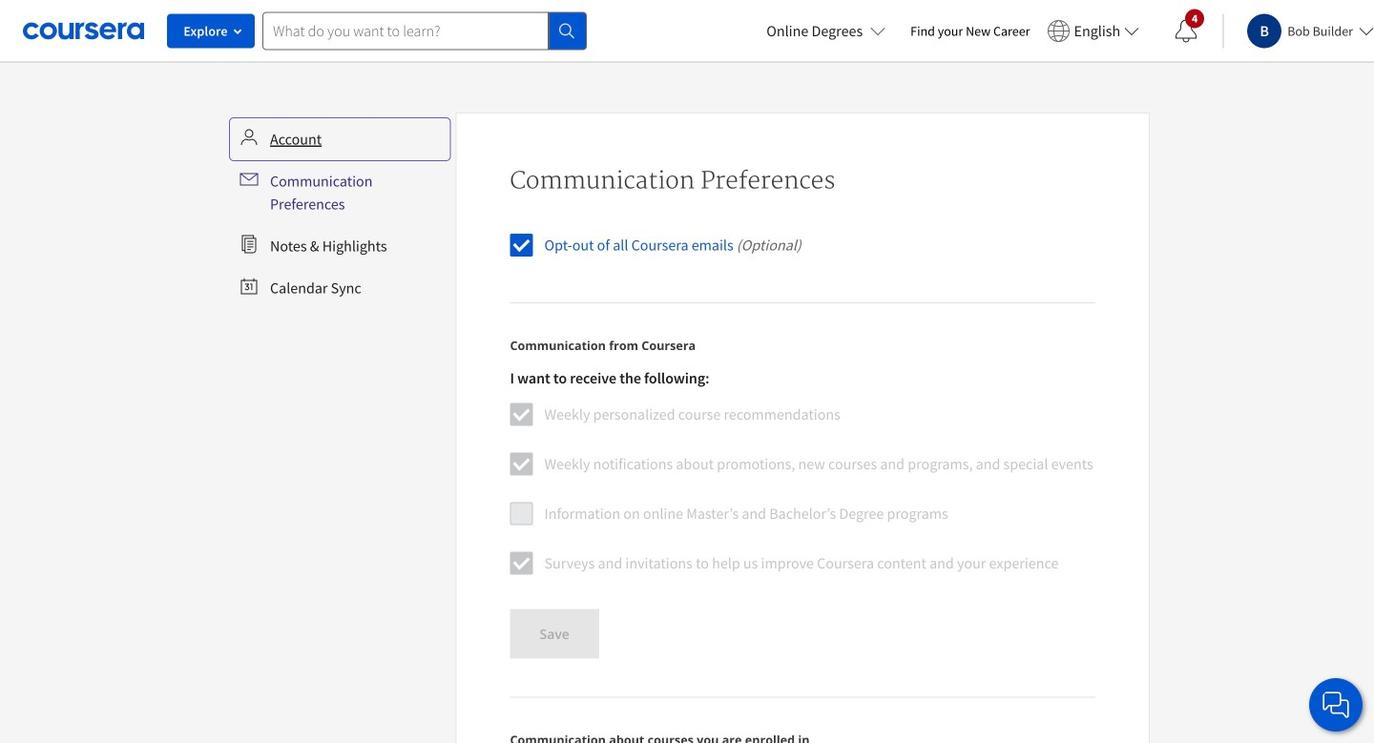 Task type: locate. For each thing, give the bounding box(es) containing it.
menu
[[232, 120, 448, 307]]

coursera image
[[23, 16, 144, 46]]

group
[[510, 369, 1094, 590]]

None search field
[[262, 12, 587, 50]]



Task type: describe. For each thing, give the bounding box(es) containing it.
What do you want to learn? text field
[[262, 12, 549, 50]]



Task type: vqa. For each thing, say whether or not it's contained in the screenshot.
search field on the top of the page
yes



